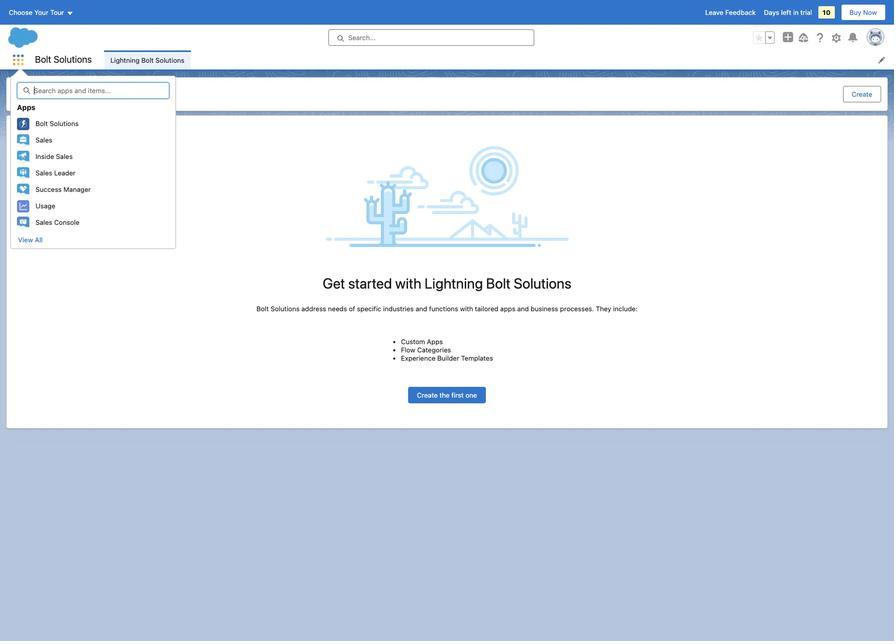 Task type: locate. For each thing, give the bounding box(es) containing it.
group
[[754, 31, 775, 44]]

sales up 'leader'
[[56, 153, 73, 161]]

bolt inside apps list box
[[36, 120, 48, 128]]

experience
[[401, 354, 436, 363]]

with
[[396, 275, 422, 292], [460, 305, 473, 313]]

1 and from the left
[[416, 305, 428, 313]]

1 vertical spatial apps
[[427, 338, 443, 346]]

choose
[[9, 8, 33, 16]]

bolt solutions
[[35, 54, 92, 65], [36, 120, 79, 128]]

apps inside custom apps flow categories experience builder templates
[[427, 338, 443, 346]]

lightning
[[111, 56, 140, 64], [425, 275, 483, 292]]

create inside button
[[417, 391, 438, 400]]

bolt solutions up solutions home in the left of the page
[[35, 54, 92, 65]]

search...
[[348, 33, 376, 42]]

0 horizontal spatial and
[[416, 305, 428, 313]]

success manager
[[36, 186, 91, 194]]

solutions home
[[44, 85, 73, 103]]

0 vertical spatial bolt solutions
[[35, 54, 92, 65]]

manager
[[64, 186, 91, 194]]

0 vertical spatial lightning
[[111, 56, 140, 64]]

0 vertical spatial with
[[396, 275, 422, 292]]

leave
[[706, 8, 724, 16]]

1 horizontal spatial and
[[518, 305, 529, 313]]

sales for sales leader
[[36, 169, 52, 177]]

sales console
[[36, 219, 80, 227]]

solutions
[[54, 54, 92, 65], [156, 56, 185, 64], [44, 85, 73, 93], [50, 120, 79, 128], [514, 275, 572, 292], [271, 305, 300, 313]]

10
[[823, 8, 831, 16]]

1 horizontal spatial lightning
[[425, 275, 483, 292]]

view all
[[18, 236, 43, 244]]

trial
[[801, 8, 813, 16]]

sales link
[[11, 132, 176, 149]]

functions
[[429, 305, 459, 313]]

with left tailored
[[460, 305, 473, 313]]

leader
[[54, 169, 76, 177]]

bolt solutions down home in the top of the page
[[36, 120, 79, 128]]

your
[[34, 8, 48, 16]]

custom
[[401, 338, 425, 346]]

in
[[794, 8, 799, 16]]

with up industries
[[396, 275, 422, 292]]

apps
[[17, 103, 35, 112], [427, 338, 443, 346]]

bolt inside "link"
[[141, 56, 154, 64]]

sales console link
[[11, 215, 176, 231]]

0 horizontal spatial create
[[417, 391, 438, 400]]

create the first one button
[[409, 387, 486, 404]]

apps left home in the top of the page
[[17, 103, 35, 112]]

and
[[416, 305, 428, 313], [518, 305, 529, 313]]

lightning up the search apps and items... "search box"
[[111, 56, 140, 64]]

sales
[[36, 136, 52, 144], [56, 153, 73, 161], [36, 169, 52, 177], [36, 219, 52, 227]]

0 vertical spatial apps
[[17, 103, 35, 112]]

get started with lightning bolt solutions
[[323, 275, 572, 292]]

lightning bolt image
[[13, 82, 38, 107]]

lightning up bolt solutions address needs of specific industries and functions with tailored apps and business processes. they include:
[[425, 275, 483, 292]]

buy
[[850, 8, 862, 16]]

the
[[440, 391, 450, 400]]

solutions inside "link"
[[156, 56, 185, 64]]

feedback
[[726, 8, 756, 16]]

create
[[852, 90, 873, 98], [417, 391, 438, 400]]

sales leader link
[[11, 165, 176, 182]]

and right apps
[[518, 305, 529, 313]]

sales down inside
[[36, 169, 52, 177]]

1 vertical spatial bolt solutions
[[36, 120, 79, 128]]

sales down usage
[[36, 219, 52, 227]]

bolt solutions link
[[11, 116, 176, 132]]

create inside button
[[852, 90, 873, 98]]

sales inside "link"
[[36, 219, 52, 227]]

0 horizontal spatial lightning
[[111, 56, 140, 64]]

success manager link
[[11, 182, 176, 198]]

sales up inside
[[36, 136, 52, 144]]

1 horizontal spatial create
[[852, 90, 873, 98]]

lightning bolt solutions link
[[104, 50, 191, 70]]

inside sales link
[[11, 149, 176, 165]]

0 vertical spatial create
[[852, 90, 873, 98]]

solutions inside apps list box
[[50, 120, 79, 128]]

apps up builder
[[427, 338, 443, 346]]

include:
[[614, 305, 638, 313]]

choose your tour
[[9, 8, 64, 16]]

1 vertical spatial with
[[460, 305, 473, 313]]

and left functions
[[416, 305, 428, 313]]

1 vertical spatial create
[[417, 391, 438, 400]]

bolt solutions inside apps list box
[[36, 120, 79, 128]]

bolt
[[35, 54, 51, 65], [141, 56, 154, 64], [36, 120, 48, 128], [486, 275, 511, 292], [257, 305, 269, 313]]

1 horizontal spatial apps
[[427, 338, 443, 346]]

create button
[[844, 86, 882, 103]]

success
[[36, 186, 62, 194]]



Task type: describe. For each thing, give the bounding box(es) containing it.
days
[[765, 8, 780, 16]]

builder
[[438, 354, 460, 363]]

create the first one
[[417, 391, 477, 400]]

0 horizontal spatial apps
[[17, 103, 35, 112]]

flow
[[401, 346, 416, 354]]

all
[[35, 236, 43, 244]]

lightning bolt solutions list
[[104, 50, 895, 70]]

console
[[54, 219, 80, 227]]

days left in trial
[[765, 8, 813, 16]]

custom apps flow categories experience builder templates
[[401, 338, 493, 363]]

get started with lightning bolt solutions image
[[323, 145, 572, 250]]

1 vertical spatial lightning
[[425, 275, 483, 292]]

inside
[[36, 153, 54, 161]]

left
[[782, 8, 792, 16]]

leave feedback
[[706, 8, 756, 16]]

industries
[[383, 305, 414, 313]]

address
[[302, 305, 326, 313]]

sales leader
[[36, 169, 76, 177]]

sales for sales console
[[36, 219, 52, 227]]

2 and from the left
[[518, 305, 529, 313]]

sales for sales
[[36, 136, 52, 144]]

first
[[452, 391, 464, 400]]

1 horizontal spatial with
[[460, 305, 473, 313]]

get
[[323, 275, 345, 292]]

usage link
[[11, 198, 176, 215]]

leave feedback link
[[706, 8, 756, 16]]

lightning bolt solutions
[[111, 56, 185, 64]]

of
[[349, 305, 355, 313]]

home
[[44, 94, 67, 103]]

inside sales
[[36, 153, 73, 161]]

buy now
[[850, 8, 878, 16]]

needs
[[328, 305, 347, 313]]

apps list box
[[11, 116, 176, 231]]

they
[[596, 305, 612, 313]]

view
[[18, 236, 33, 244]]

processes.
[[561, 305, 594, 313]]

bolt solutions address needs of specific industries and functions with tailored apps and business processes. they include:
[[257, 305, 638, 313]]

lightning inside "link"
[[111, 56, 140, 64]]

search... button
[[328, 29, 534, 46]]

buy now button
[[841, 4, 887, 21]]

choose your tour button
[[8, 4, 74, 21]]

tour
[[50, 8, 64, 16]]

Search apps and items... search field
[[17, 82, 169, 99]]

usage
[[36, 202, 55, 210]]

create for create the first one
[[417, 391, 438, 400]]

apps
[[501, 305, 516, 313]]

now
[[864, 8, 878, 16]]

started
[[349, 275, 392, 292]]

templates
[[461, 354, 493, 363]]

categories
[[418, 346, 451, 354]]

business
[[531, 305, 559, 313]]

0 horizontal spatial with
[[396, 275, 422, 292]]

specific
[[357, 305, 382, 313]]

view all button
[[18, 232, 43, 248]]

tailored
[[475, 305, 499, 313]]

create for create
[[852, 90, 873, 98]]

one
[[466, 391, 477, 400]]



Task type: vqa. For each thing, say whether or not it's contained in the screenshot.
the topmost "Lightning"
yes



